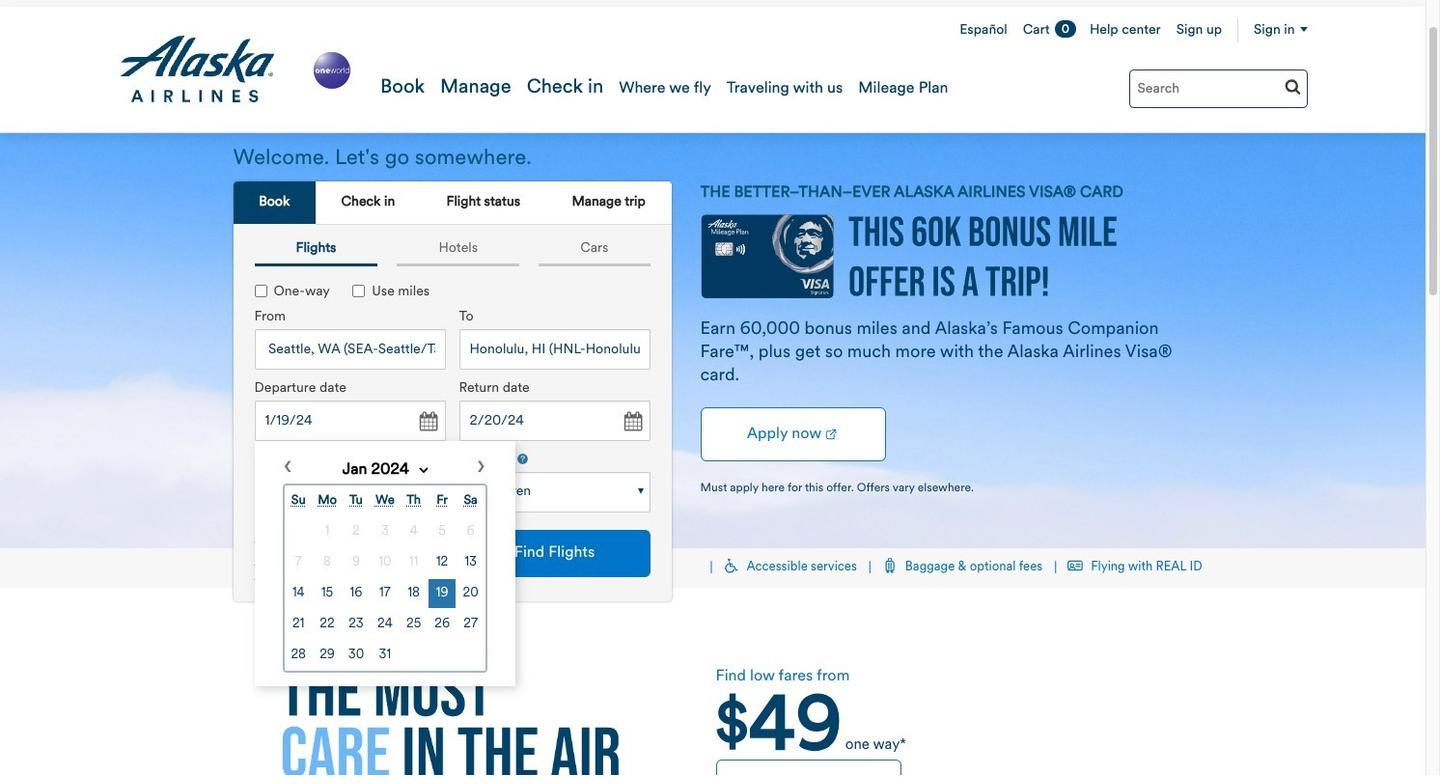 Task type: locate. For each thing, give the bounding box(es) containing it.
None text field
[[459, 330, 650, 370], [254, 401, 445, 441], [459, 401, 650, 441], [459, 330, 650, 370], [254, 401, 445, 441], [459, 401, 650, 441]]

Search text field
[[1129, 69, 1307, 108]]

1 vertical spatial tab list
[[245, 235, 660, 267]]

alaska airlines credit card. image
[[700, 214, 833, 309]]

cell
[[314, 518, 341, 547], [343, 518, 369, 547], [371, 518, 399, 547], [401, 518, 427, 547], [429, 518, 455, 547], [457, 518, 484, 547], [285, 549, 312, 578], [314, 549, 341, 578], [343, 549, 369, 578], [371, 549, 399, 578], [401, 549, 427, 578], [429, 549, 455, 578], [457, 549, 484, 578], [285, 579, 312, 608], [314, 579, 341, 608], [343, 579, 369, 608], [371, 579, 399, 608], [401, 579, 427, 608], [429, 579, 455, 608], [457, 579, 484, 608], [285, 610, 312, 639], [314, 610, 341, 639], [343, 610, 369, 639], [371, 610, 399, 639], [401, 610, 427, 639], [429, 610, 455, 639], [457, 610, 484, 639], [285, 641, 312, 670], [314, 641, 341, 670], [343, 641, 369, 670], [371, 641, 399, 670]]

grid
[[283, 485, 486, 672]]

2 row from the top
[[285, 549, 484, 578]]

open datepicker image
[[618, 409, 645, 436]]

search button image
[[1284, 78, 1301, 95]]

row
[[285, 518, 484, 547], [285, 549, 484, 578], [285, 579, 484, 608], [285, 610, 484, 639], [285, 641, 484, 670]]

None checkbox
[[254, 285, 267, 298], [353, 285, 365, 298], [254, 285, 267, 298], [353, 285, 365, 298]]

form
[[240, 262, 657, 687]]

None text field
[[254, 330, 445, 370]]

tab list
[[233, 181, 671, 225], [245, 235, 660, 267]]



Task type: describe. For each thing, give the bounding box(es) containing it.
this 60k bonus mile offer is a trip. image
[[848, 216, 1116, 296]]

1 row from the top
[[285, 518, 484, 547]]

this 60k bonus mile offer is a trip. element
[[0, 133, 1426, 548]]

open datepicker image
[[414, 409, 441, 436]]

oneworld logo image
[[309, 48, 354, 93]]

4 row from the top
[[285, 610, 484, 639]]

alaska airlines logo image
[[118, 36, 276, 103]]

5 row from the top
[[285, 641, 484, 670]]

3 row from the top
[[285, 579, 484, 608]]

0 vertical spatial tab list
[[233, 181, 671, 225]]

the most care in the air starts here. element
[[233, 665, 667, 775]]



Task type: vqa. For each thing, say whether or not it's contained in the screenshot.
Search text box
yes



